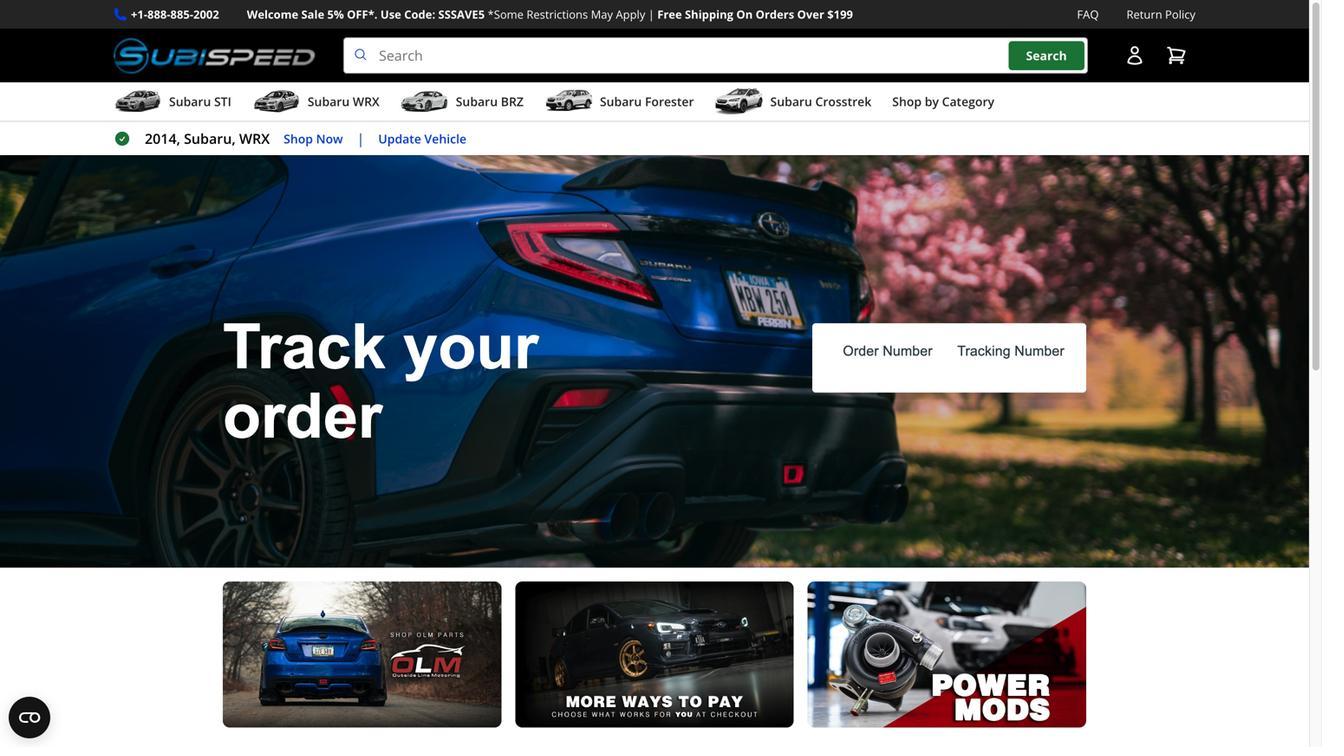 Task type: describe. For each thing, give the bounding box(es) containing it.
by
[[925, 93, 939, 110]]

search input field
[[343, 37, 1088, 74]]

vehicle
[[424, 130, 467, 147]]

subaru for subaru wrx
[[308, 93, 350, 110]]

on
[[736, 7, 753, 22]]

shop for shop by category
[[892, 93, 922, 110]]

subaru,
[[184, 129, 236, 148]]

code:
[[404, 7, 435, 22]]

a subaru wrx thumbnail image image
[[252, 89, 301, 115]]

use
[[381, 7, 401, 22]]

+1-888-885-2002 link
[[131, 5, 219, 24]]

subaru for subaru sti
[[169, 93, 211, 110]]

off*.
[[347, 7, 378, 22]]

subaru crosstrek
[[770, 93, 872, 110]]

subaru for subaru forester
[[600, 93, 642, 110]]

2002
[[193, 7, 219, 22]]

shop now
[[284, 130, 343, 147]]

1 vertical spatial |
[[357, 129, 364, 148]]

subaru wrx
[[308, 93, 380, 110]]

faq
[[1077, 7, 1099, 22]]

policy
[[1165, 7, 1196, 22]]

subaru brz
[[456, 93, 524, 110]]

return policy
[[1127, 7, 1196, 22]]

welcome sale 5% off*. use code: sssave5 *some restrictions may apply | free shipping on orders over $199
[[247, 7, 853, 22]]

+1-888-885-2002
[[131, 7, 219, 22]]

search
[[1026, 47, 1067, 64]]

subaru for subaru brz
[[456, 93, 498, 110]]

update vehicle button
[[378, 129, 467, 149]]

crosstrek
[[815, 93, 872, 110]]

restrictions
[[527, 7, 588, 22]]

sssave5
[[438, 7, 485, 22]]

now
[[316, 130, 343, 147]]

subaru forester button
[[544, 86, 694, 121]]

shop for shop now
[[284, 130, 313, 147]]

$199
[[827, 7, 853, 22]]

a subaru brz thumbnail image image
[[400, 89, 449, 115]]

category
[[942, 93, 994, 110]]



Task type: vqa. For each thing, say whether or not it's contained in the screenshot.
first down triangle 'IMAGE' from right
no



Task type: locate. For each thing, give the bounding box(es) containing it.
2 subaru from the left
[[308, 93, 350, 110]]

may
[[591, 7, 613, 22]]

subaru
[[169, 93, 211, 110], [308, 93, 350, 110], [456, 93, 498, 110], [600, 93, 642, 110], [770, 93, 812, 110]]

wrx up update
[[353, 93, 380, 110]]

apply
[[616, 7, 645, 22]]

0 horizontal spatial shop
[[284, 130, 313, 147]]

0 vertical spatial |
[[648, 7, 654, 22]]

over
[[797, 7, 824, 22]]

forester
[[645, 93, 694, 110]]

update vehicle
[[378, 130, 467, 147]]

welcome
[[247, 7, 298, 22]]

shop by category
[[892, 93, 994, 110]]

update
[[378, 130, 421, 147]]

wrx inside subaru wrx dropdown button
[[353, 93, 380, 110]]

0 horizontal spatial |
[[357, 129, 364, 148]]

a subaru sti thumbnail image image
[[114, 89, 162, 115]]

open widget image
[[9, 697, 50, 739]]

shop
[[892, 93, 922, 110], [284, 130, 313, 147]]

sti
[[214, 93, 231, 110]]

1 vertical spatial shop
[[284, 130, 313, 147]]

shipping
[[685, 7, 734, 22]]

subaru wrx button
[[252, 86, 380, 121]]

2014,
[[145, 129, 180, 148]]

shop inside 'dropdown button'
[[892, 93, 922, 110]]

brz
[[501, 93, 524, 110]]

2014, subaru, wrx
[[145, 129, 270, 148]]

1 vertical spatial wrx
[[239, 129, 270, 148]]

subispeed logo image
[[114, 37, 316, 74]]

subaru for subaru crosstrek
[[770, 93, 812, 110]]

*some
[[488, 7, 524, 22]]

0 horizontal spatial wrx
[[239, 129, 270, 148]]

1 subaru from the left
[[169, 93, 211, 110]]

1 horizontal spatial wrx
[[353, 93, 380, 110]]

return policy link
[[1127, 5, 1196, 24]]

subaru up 'now'
[[308, 93, 350, 110]]

faq link
[[1077, 5, 1099, 24]]

0 vertical spatial shop
[[892, 93, 922, 110]]

subaru sti
[[169, 93, 231, 110]]

subaru right the a subaru crosstrek thumbnail image
[[770, 93, 812, 110]]

4 subaru from the left
[[600, 93, 642, 110]]

| right 'now'
[[357, 129, 364, 148]]

subaru sti button
[[114, 86, 231, 121]]

885-
[[170, 7, 193, 22]]

subaru brz button
[[400, 86, 524, 121]]

shop now link
[[284, 129, 343, 149]]

| left free
[[648, 7, 654, 22]]

5 subaru from the left
[[770, 93, 812, 110]]

wrx down a subaru wrx thumbnail image
[[239, 129, 270, 148]]

orders
[[756, 7, 794, 22]]

3 subaru from the left
[[456, 93, 498, 110]]

|
[[648, 7, 654, 22], [357, 129, 364, 148]]

0 vertical spatial wrx
[[353, 93, 380, 110]]

888-
[[147, 7, 170, 22]]

1 horizontal spatial shop
[[892, 93, 922, 110]]

a subaru crosstrek thumbnail image image
[[715, 89, 763, 115]]

free
[[657, 7, 682, 22]]

button image
[[1125, 45, 1145, 66]]

subaru inside dropdown button
[[169, 93, 211, 110]]

subaru crosstrek button
[[715, 86, 872, 121]]

subaru forester
[[600, 93, 694, 110]]

a subaru forester thumbnail image image
[[544, 89, 593, 115]]

5%
[[327, 7, 344, 22]]

subaru left forester
[[600, 93, 642, 110]]

shop left by
[[892, 93, 922, 110]]

shop left 'now'
[[284, 130, 313, 147]]

wrx
[[353, 93, 380, 110], [239, 129, 270, 148]]

subaru left brz
[[456, 93, 498, 110]]

sale
[[301, 7, 324, 22]]

search button
[[1009, 41, 1084, 70]]

+1-
[[131, 7, 147, 22]]

shop by category button
[[892, 86, 994, 121]]

subaru left sti
[[169, 93, 211, 110]]

1 horizontal spatial |
[[648, 7, 654, 22]]

return
[[1127, 7, 1162, 22]]



